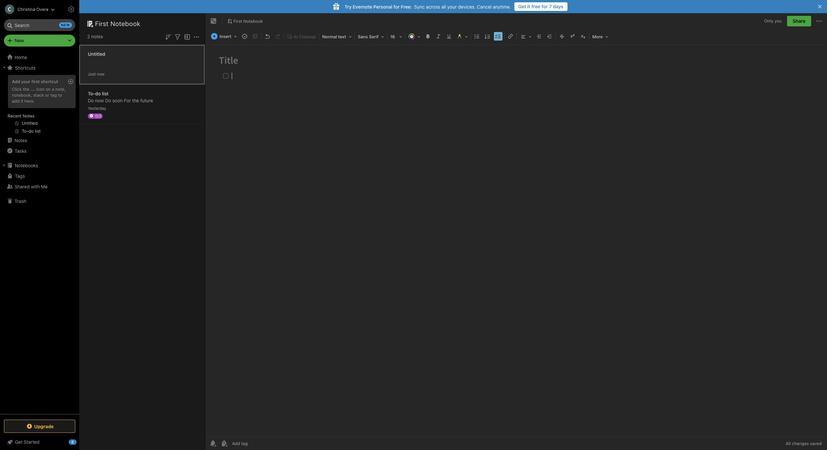 Task type: vqa. For each thing, say whether or not it's contained in the screenshot.
bottommost Get
yes



Task type: locate. For each thing, give the bounding box(es) containing it.
checklist image
[[494, 32, 503, 41]]

now
[[97, 72, 105, 76], [95, 98, 104, 103]]

get for get it free for 7 days
[[519, 4, 526, 9]]

it left free
[[528, 4, 531, 9]]

0 vertical spatial your
[[448, 4, 457, 9]]

0 vertical spatial now
[[97, 72, 105, 76]]

click to collapse image
[[77, 438, 82, 446]]

shared
[[15, 184, 30, 189]]

more actions image
[[193, 33, 201, 41]]

your up click the ...
[[21, 79, 30, 84]]

add tag image
[[220, 440, 228, 448]]

notebooks
[[15, 163, 38, 168]]

get started
[[15, 440, 40, 445]]

sync
[[415, 4, 425, 9]]

get left free
[[519, 4, 526, 9]]

your
[[448, 4, 457, 9], [21, 79, 30, 84]]

here.
[[24, 98, 35, 104]]

notes
[[23, 113, 35, 119], [15, 138, 27, 143]]

notes right recent
[[23, 113, 35, 119]]

first notebook inside button
[[234, 18, 263, 24]]

text
[[338, 34, 346, 39]]

more actions image
[[816, 17, 824, 25]]

first notebook
[[234, 18, 263, 24], [95, 20, 141, 27]]

only you
[[765, 18, 782, 24]]

0 horizontal spatial first notebook
[[95, 20, 141, 27]]

group
[[0, 73, 79, 138]]

0 horizontal spatial the
[[23, 87, 29, 92]]

the
[[23, 87, 29, 92], [132, 98, 139, 103]]

for left 7
[[542, 4, 548, 9]]

group containing add your first shortcut
[[0, 73, 79, 138]]

for
[[542, 4, 548, 9], [394, 4, 400, 9]]

tree
[[0, 52, 79, 414]]

1 vertical spatial the
[[132, 98, 139, 103]]

more actions field right view options "field"
[[193, 32, 201, 41]]

now right just
[[97, 72, 105, 76]]

your inside tree
[[21, 79, 30, 84]]

1 vertical spatial your
[[21, 79, 30, 84]]

0 vertical spatial get
[[519, 4, 526, 9]]

1 horizontal spatial get
[[519, 4, 526, 9]]

tasks button
[[0, 146, 79, 156]]

Font color field
[[406, 32, 423, 41]]

Font family field
[[356, 32, 387, 41]]

Add tag field
[[232, 441, 281, 447]]

Insert field
[[209, 32, 239, 41]]

yesterday
[[88, 106, 106, 111]]

it
[[528, 4, 531, 9], [21, 98, 23, 104]]

0 vertical spatial the
[[23, 87, 29, 92]]

2
[[87, 34, 90, 39]]

first notebook up notes
[[95, 20, 141, 27]]

0 vertical spatial more actions field
[[816, 16, 824, 26]]

new button
[[4, 35, 75, 47]]

2 notes
[[87, 34, 103, 39]]

notes up tasks
[[15, 138, 27, 143]]

1 horizontal spatial notebook
[[244, 18, 263, 24]]

insert
[[220, 34, 232, 39]]

get it free for 7 days
[[519, 4, 564, 9]]

try
[[345, 4, 352, 9]]

icon
[[36, 87, 45, 92]]

0 vertical spatial it
[[528, 4, 531, 9]]

1 vertical spatial it
[[21, 98, 23, 104]]

outdent image
[[545, 32, 555, 41]]

first
[[31, 79, 40, 84]]

1 horizontal spatial more actions field
[[816, 16, 824, 26]]

1 horizontal spatial first
[[234, 18, 242, 24]]

1 vertical spatial notes
[[15, 138, 27, 143]]

overa
[[36, 6, 48, 12]]

0 horizontal spatial for
[[394, 4, 400, 9]]

1 for from the left
[[542, 4, 548, 9]]

note window element
[[205, 13, 828, 451]]

tasks
[[15, 148, 27, 154]]

me
[[41, 184, 48, 189]]

2 for from the left
[[394, 4, 400, 9]]

home
[[15, 54, 27, 60]]

free
[[532, 4, 541, 9]]

get it free for 7 days button
[[515, 2, 568, 11]]

all changes saved
[[786, 441, 822, 447]]

shortcuts button
[[0, 62, 79, 73]]

do down list
[[105, 98, 111, 103]]

get left started
[[15, 440, 22, 445]]

home link
[[0, 52, 79, 62]]

1 vertical spatial get
[[15, 440, 22, 445]]

do down to-
[[88, 98, 94, 103]]

0 horizontal spatial more actions field
[[193, 32, 201, 41]]

0 horizontal spatial it
[[21, 98, 23, 104]]

insert link image
[[506, 32, 515, 41]]

bulleted list image
[[473, 32, 482, 41]]

get inside button
[[519, 4, 526, 9]]

first up task icon
[[234, 18, 242, 24]]

all
[[442, 4, 446, 9]]

shortcuts
[[15, 65, 36, 71]]

get
[[519, 4, 526, 9], [15, 440, 22, 445]]

0 horizontal spatial notebook
[[110, 20, 141, 27]]

upgrade button
[[4, 420, 75, 433]]

try evernote personal for free: sync across all your devices. cancel anytime.
[[345, 4, 511, 9]]

1 horizontal spatial for
[[542, 4, 548, 9]]

More actions field
[[816, 16, 824, 26], [193, 32, 201, 41]]

superscript image
[[568, 32, 577, 41]]

Note Editor text field
[[205, 45, 828, 437]]

1 horizontal spatial it
[[528, 4, 531, 9]]

it down notebook,
[[21, 98, 23, 104]]

1 vertical spatial now
[[95, 98, 104, 103]]

0 horizontal spatial get
[[15, 440, 22, 445]]

normal text
[[322, 34, 346, 39]]

devices.
[[458, 4, 476, 9]]

0 horizontal spatial do
[[88, 98, 94, 103]]

for
[[124, 98, 131, 103]]

first up notes
[[95, 20, 109, 27]]

get inside help and learning task checklist field
[[15, 440, 22, 445]]

the left ... in the left of the page
[[23, 87, 29, 92]]

more actions field right share button
[[816, 16, 824, 26]]

first
[[234, 18, 242, 24], [95, 20, 109, 27]]

first notebook button
[[225, 17, 265, 26]]

your right all
[[448, 4, 457, 9]]

recent notes
[[8, 113, 35, 119]]

note,
[[55, 87, 66, 92]]

...
[[31, 87, 35, 92]]

icon on a note, notebook, stack or tag to add it here.
[[12, 87, 66, 104]]

notebooks link
[[0, 160, 79, 171]]

now down do
[[95, 98, 104, 103]]

0 horizontal spatial your
[[21, 79, 30, 84]]

saved
[[811, 441, 822, 447]]

do
[[88, 98, 94, 103], [105, 98, 111, 103]]

Heading level field
[[320, 32, 354, 41]]

to-
[[88, 91, 95, 96]]

1 horizontal spatial first notebook
[[234, 18, 263, 24]]

add
[[12, 98, 19, 104]]

1 horizontal spatial the
[[132, 98, 139, 103]]

1 vertical spatial more actions field
[[193, 32, 201, 41]]

just now
[[88, 72, 105, 76]]

1 horizontal spatial do
[[105, 98, 111, 103]]

only
[[765, 18, 774, 24]]

free:
[[401, 4, 412, 9]]

first notebook up task icon
[[234, 18, 263, 24]]

subscript image
[[579, 32, 588, 41]]

2 do from the left
[[105, 98, 111, 103]]

all
[[786, 441, 791, 447]]

or
[[45, 92, 49, 98]]

recent
[[8, 113, 22, 119]]

a
[[52, 87, 54, 92]]

evernote
[[353, 4, 372, 9]]

Font size field
[[388, 32, 405, 41]]

Alignment field
[[518, 32, 534, 41]]

for inside get it free for 7 days button
[[542, 4, 548, 9]]

1 horizontal spatial your
[[448, 4, 457, 9]]

future
[[140, 98, 153, 103]]

it inside icon on a note, notebook, stack or tag to add it here.
[[21, 98, 23, 104]]

upgrade
[[34, 424, 54, 430]]

for left free: at the top left of page
[[394, 4, 400, 9]]

the right for
[[132, 98, 139, 103]]

More field
[[590, 32, 611, 41]]



Task type: describe. For each thing, give the bounding box(es) containing it.
do
[[95, 91, 101, 96]]

add
[[12, 79, 20, 84]]

notebook,
[[12, 92, 32, 98]]

shared with me link
[[0, 181, 79, 192]]

1 do from the left
[[88, 98, 94, 103]]

for for 7
[[542, 4, 548, 9]]

changes
[[792, 441, 809, 447]]

click
[[12, 87, 22, 92]]

christina
[[18, 6, 35, 12]]

on
[[46, 87, 51, 92]]

add a reminder image
[[209, 440, 217, 448]]

for for free:
[[394, 4, 400, 9]]

undo image
[[263, 32, 272, 41]]

add your first shortcut
[[12, 79, 58, 84]]

click the ...
[[12, 87, 35, 92]]

trash link
[[0, 196, 79, 206]]

numbered list image
[[483, 32, 493, 41]]

tags
[[15, 173, 25, 179]]

more
[[593, 34, 603, 39]]

expand notebooks image
[[2, 163, 7, 168]]

new search field
[[9, 19, 72, 31]]

16
[[390, 34, 395, 39]]

Highlight field
[[455, 32, 470, 41]]

group inside tree
[[0, 73, 79, 138]]

the inside to-do list do now do soon for the future
[[132, 98, 139, 103]]

share
[[793, 18, 806, 24]]

days
[[553, 4, 564, 9]]

0 horizontal spatial first
[[95, 20, 109, 27]]

it inside button
[[528, 4, 531, 9]]

tags button
[[0, 171, 79, 181]]

Account field
[[0, 3, 55, 16]]

notebook inside button
[[244, 18, 263, 24]]

0/3
[[95, 113, 101, 118]]

cancel
[[477, 4, 492, 9]]

now inside to-do list do now do soon for the future
[[95, 98, 104, 103]]

started
[[24, 440, 40, 445]]

new
[[15, 38, 24, 43]]

Search text field
[[9, 19, 71, 31]]

stack
[[33, 92, 44, 98]]

indent image
[[535, 32, 544, 41]]

personal
[[374, 4, 393, 9]]

to
[[58, 92, 62, 98]]

tag
[[50, 92, 57, 98]]

Add filters field
[[174, 32, 182, 41]]

new
[[61, 23, 70, 27]]

strikethrough image
[[558, 32, 567, 41]]

sans serif
[[358, 34, 379, 39]]

task image
[[240, 32, 249, 41]]

christina overa
[[18, 6, 48, 12]]

notes link
[[0, 135, 79, 146]]

add filters image
[[174, 33, 182, 41]]

shared with me
[[15, 184, 48, 189]]

soon
[[112, 98, 123, 103]]

sans
[[358, 34, 368, 39]]

first inside button
[[234, 18, 242, 24]]

get for get started
[[15, 440, 22, 445]]

settings image
[[67, 5, 75, 13]]

just
[[88, 72, 96, 76]]

italic image
[[434, 32, 443, 41]]

to-do list do now do soon for the future
[[88, 91, 153, 103]]

anytime.
[[493, 4, 511, 9]]

expand note image
[[210, 17, 218, 25]]

Sort options field
[[164, 32, 172, 41]]

6
[[71, 440, 74, 445]]

7
[[549, 4, 552, 9]]

with
[[31, 184, 40, 189]]

shortcut
[[41, 79, 58, 84]]

you
[[775, 18, 782, 24]]

0 vertical spatial notes
[[23, 113, 35, 119]]

normal
[[322, 34, 337, 39]]

underline image
[[445, 32, 454, 41]]

tree containing home
[[0, 52, 79, 414]]

View options field
[[182, 32, 191, 41]]

serif
[[369, 34, 379, 39]]

list
[[102, 91, 109, 96]]

untitled
[[88, 51, 105, 57]]

bold image
[[424, 32, 433, 41]]

notes
[[91, 34, 103, 39]]

trash
[[15, 198, 26, 204]]

Help and Learning task checklist field
[[0, 437, 79, 448]]

share button
[[788, 16, 812, 26]]

across
[[426, 4, 440, 9]]



